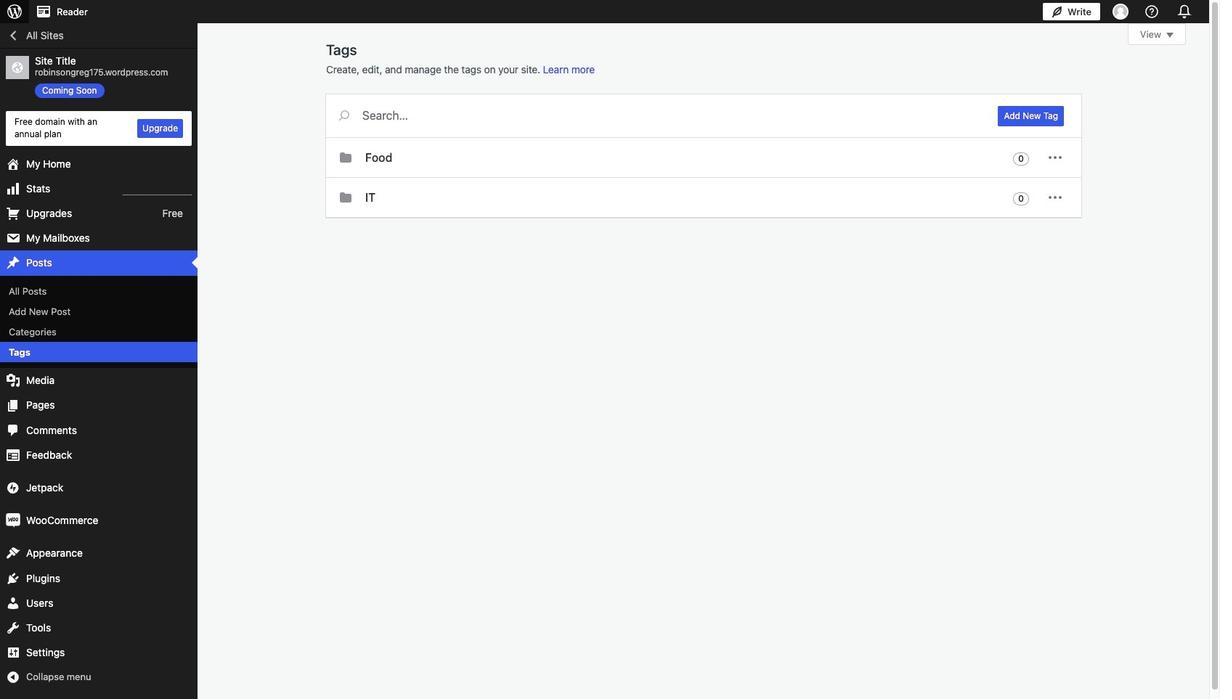 Task type: vqa. For each thing, say whether or not it's contained in the screenshot.
main content
yes



Task type: describe. For each thing, give the bounding box(es) containing it.
closed image
[[1166, 33, 1174, 38]]

highest hourly views 0 image
[[123, 186, 192, 195]]

toggle menu image for food icon
[[1047, 149, 1064, 166]]

my profile image
[[1113, 4, 1129, 20]]

toggle menu image for it "icon"
[[1047, 189, 1064, 206]]

open search image
[[326, 107, 362, 124]]

help image
[[1143, 3, 1161, 20]]

manage your notifications image
[[1174, 1, 1195, 22]]

2 img image from the top
[[6, 514, 20, 528]]

1 img image from the top
[[6, 481, 20, 495]]

manage your sites image
[[6, 3, 23, 20]]



Task type: locate. For each thing, give the bounding box(es) containing it.
it image
[[337, 189, 354, 206]]

0 vertical spatial toggle menu image
[[1047, 149, 1064, 166]]

Search search field
[[362, 94, 981, 137]]

1 toggle menu image from the top
[[1047, 149, 1064, 166]]

1 vertical spatial toggle menu image
[[1047, 189, 1064, 206]]

toggle menu image
[[1047, 149, 1064, 166], [1047, 189, 1064, 206]]

0 vertical spatial img image
[[6, 481, 20, 495]]

img image
[[6, 481, 20, 495], [6, 514, 20, 528]]

row
[[326, 138, 1081, 218]]

main content
[[326, 23, 1186, 218]]

2 toggle menu image from the top
[[1047, 189, 1064, 206]]

None search field
[[326, 94, 981, 137]]

1 vertical spatial img image
[[6, 514, 20, 528]]

food image
[[337, 149, 354, 166]]



